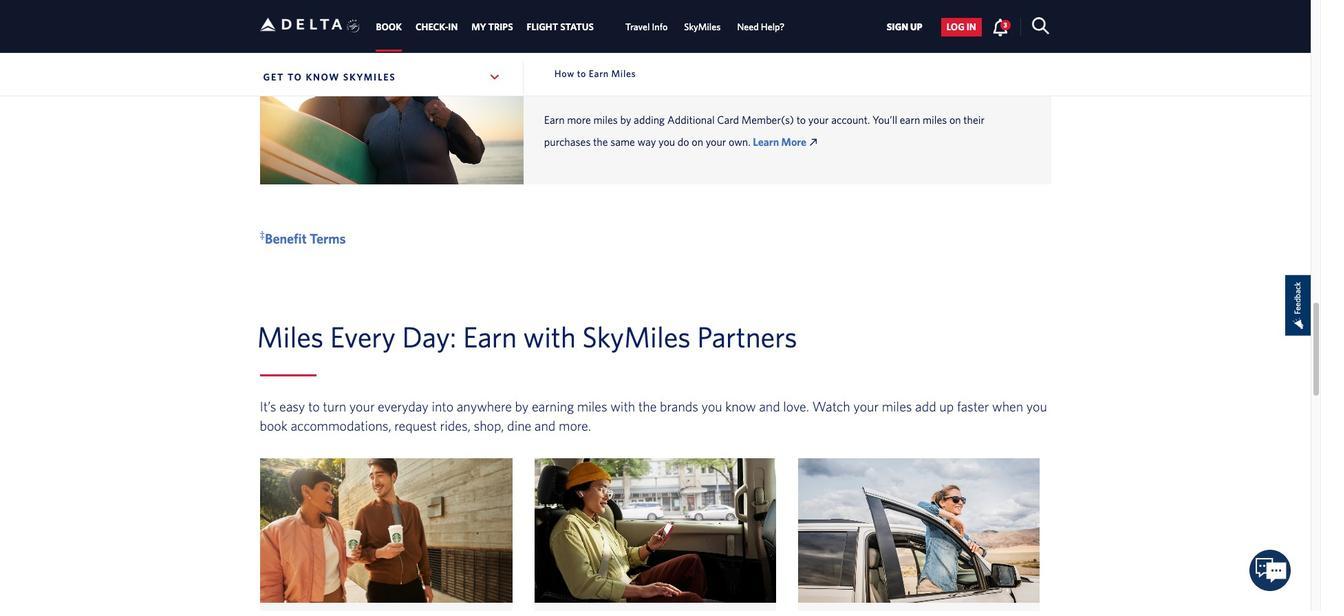 Task type: locate. For each thing, give the bounding box(es) containing it.
to left the turn
[[308, 399, 320, 414]]

the inside it's easy to turn your everyday into anywhere by earning miles with the brands you know and love. watch your miles add up faster when you book accommodations, request rides, shop, dine and more.
[[639, 399, 657, 414]]

1 horizontal spatial and
[[759, 399, 780, 414]]

earning
[[532, 399, 574, 414]]

your right watch
[[854, 399, 879, 414]]

0 vertical spatial more
[[621, 55, 649, 69]]

more
[[567, 113, 591, 126]]

how to earn miles
[[555, 68, 636, 79]]

my trips link
[[472, 15, 513, 39]]

rides,
[[440, 418, 471, 434]]

additional
[[668, 113, 715, 126]]

travel info link
[[626, 15, 668, 39]]

miles right more
[[594, 113, 618, 126]]

love.
[[784, 399, 810, 414]]

0 horizontal spatial you
[[659, 135, 675, 148]]

need
[[738, 22, 759, 33]]

‡
[[260, 229, 265, 240]]

0 horizontal spatial the
[[593, 135, 608, 148]]

the left brands
[[639, 399, 657, 414]]

you'll
[[873, 113, 898, 126]]

you
[[659, 135, 675, 148], [702, 399, 723, 414], [1027, 399, 1048, 414]]

and left love.
[[759, 399, 780, 414]]

by up dine
[[515, 399, 529, 414]]

1 horizontal spatial more
[[782, 135, 807, 148]]

0 vertical spatial with
[[524, 320, 576, 353]]

1 horizontal spatial with
[[611, 399, 636, 414]]

my
[[472, 22, 486, 33]]

account.
[[832, 113, 870, 126]]

the
[[593, 135, 608, 148], [639, 399, 657, 414]]

day:
[[402, 320, 457, 353]]

the inside earn more miles by adding additional card member(s) to your account. you'll earn miles on their purchases the same way you do on your own.
[[593, 135, 608, 148]]

your left own.
[[706, 135, 727, 148]]

your
[[809, 113, 829, 126], [706, 135, 727, 148], [350, 399, 375, 414], [854, 399, 879, 414]]

anywhere
[[457, 399, 512, 414]]

you left do
[[659, 135, 675, 148]]

to up learn more link
[[797, 113, 806, 126]]

to right get
[[288, 72, 303, 83]]

miles
[[594, 113, 618, 126], [923, 113, 948, 126], [577, 399, 608, 414], [882, 399, 913, 414]]

and
[[759, 399, 780, 414], [535, 418, 556, 434]]

on right do
[[692, 135, 704, 148]]

1 horizontal spatial by
[[621, 113, 632, 126]]

0 horizontal spatial by
[[515, 399, 529, 414]]

message us image
[[1250, 550, 1292, 592]]

the left same
[[593, 135, 608, 148]]

do
[[678, 135, 690, 148]]

on
[[950, 113, 962, 126], [692, 135, 704, 148]]

easy
[[279, 399, 305, 414]]

check-in
[[416, 22, 458, 33]]

request
[[395, 418, 437, 434]]

earn right how
[[589, 68, 609, 79]]

‡ benefit terms
[[260, 229, 346, 246]]

1 vertical spatial the
[[639, 399, 657, 414]]

more left 'this link opens another site in a new window that may not follow the same accessibility policies as delta air lines.' 'image'
[[782, 135, 807, 148]]

1 vertical spatial more
[[782, 135, 807, 148]]

benefit
[[265, 230, 307, 246]]

more left miles?
[[621, 55, 649, 69]]

get
[[263, 72, 284, 83]]

miles
[[612, 68, 636, 79], [257, 320, 324, 353]]

0 horizontal spatial miles
[[257, 320, 324, 353]]

book link
[[376, 15, 402, 39]]

log in
[[947, 22, 977, 33]]

0 vertical spatial by
[[621, 113, 632, 126]]

you left know
[[702, 399, 723, 414]]

delta air lines image
[[260, 3, 342, 46]]

by up same
[[621, 113, 632, 126]]

brands
[[660, 399, 699, 414]]

learn
[[753, 135, 779, 148]]

skymiles link
[[685, 15, 721, 39]]

1 vertical spatial and
[[535, 418, 556, 434]]

way
[[638, 135, 656, 148]]

to inside dropdown button
[[288, 72, 303, 83]]

1 horizontal spatial you
[[702, 399, 723, 414]]

status
[[561, 22, 594, 33]]

to inside it's easy to turn your everyday into anywhere by earning miles with the brands you know and love. watch your miles add up faster when you book accommodations, request rides, shop, dine and more.
[[308, 399, 320, 414]]

earn
[[900, 113, 921, 126]]

0 horizontal spatial with
[[524, 320, 576, 353]]

to right how
[[577, 68, 587, 79]]

every
[[330, 320, 396, 353]]

earn left more
[[544, 113, 565, 126]]

0 vertical spatial miles
[[612, 68, 636, 79]]

1 vertical spatial on
[[692, 135, 704, 148]]

info
[[652, 22, 668, 33]]

faster
[[958, 399, 990, 414]]

1 horizontal spatial the
[[639, 399, 657, 414]]

0 vertical spatial the
[[593, 135, 608, 148]]

2 horizontal spatial you
[[1027, 399, 1048, 414]]

with
[[524, 320, 576, 353], [611, 399, 636, 414]]

earn right "day:"
[[463, 320, 517, 353]]

miles up more.
[[577, 399, 608, 414]]

how
[[555, 68, 575, 79]]

miles every day: earn with skymiles partners
[[257, 320, 798, 353]]

travel
[[626, 22, 650, 33]]

when
[[993, 399, 1024, 414]]

everyday
[[378, 399, 429, 414]]

2 vertical spatial skymiles
[[583, 320, 691, 353]]

and down earning
[[535, 418, 556, 434]]

purchases
[[544, 135, 591, 148]]

sign up link
[[882, 18, 928, 36]]

skymiles
[[685, 22, 721, 33], [343, 72, 396, 83], [583, 320, 691, 353]]

it's easy to turn your everyday into anywhere by earning miles with the brands you know and love. watch your miles add up faster when you book accommodations, request rides, shop, dine and more.
[[260, 399, 1048, 434]]

skymiles inside 'tab list'
[[685, 22, 721, 33]]

get to know skymiles button
[[260, 60, 505, 94]]

0 horizontal spatial and
[[535, 418, 556, 434]]

know
[[726, 399, 756, 414]]

1 vertical spatial with
[[611, 399, 636, 414]]

it's
[[260, 399, 276, 414]]

book
[[376, 22, 402, 33]]

earn inside earn more miles by adding additional card member(s) to your account. you'll earn miles on their purchases the same way you do on your own.
[[544, 113, 565, 126]]

on left their
[[950, 113, 962, 126]]

more
[[621, 55, 649, 69], [782, 135, 807, 148]]

by
[[621, 113, 632, 126], [515, 399, 529, 414]]

to
[[577, 68, 587, 79], [288, 72, 303, 83], [797, 113, 806, 126], [308, 399, 320, 414]]

tab list
[[369, 0, 793, 52]]

help?
[[761, 22, 785, 33]]

flight status
[[527, 22, 594, 33]]

you right when
[[1027, 399, 1048, 414]]

1 vertical spatial skymiles
[[343, 72, 396, 83]]

card
[[718, 113, 739, 126]]

0 vertical spatial on
[[950, 113, 962, 126]]

0 vertical spatial skymiles
[[685, 22, 721, 33]]

1 vertical spatial by
[[515, 399, 529, 414]]



Task type: describe. For each thing, give the bounding box(es) containing it.
need help?
[[738, 22, 785, 33]]

into
[[432, 399, 454, 414]]

0 horizontal spatial on
[[692, 135, 704, 148]]

3 link
[[993, 18, 1011, 36]]

in
[[967, 22, 977, 33]]

your right the turn
[[350, 399, 375, 414]]

miles left add
[[882, 399, 913, 414]]

earn right 'to'
[[592, 55, 618, 69]]

own.
[[729, 135, 751, 148]]

accommodations,
[[291, 418, 392, 434]]

want to earn more miles?
[[544, 55, 687, 69]]

your up 'this link opens another site in a new window that may not follow the same accessibility policies as delta air lines.' 'image'
[[809, 113, 829, 126]]

skyteam image
[[347, 5, 360, 48]]

add
[[916, 399, 937, 414]]

trips
[[488, 22, 513, 33]]

by inside earn more miles by adding additional card member(s) to your account. you'll earn miles on their purchases the same way you do on your own.
[[621, 113, 632, 126]]

my trips
[[472, 22, 513, 33]]

know
[[306, 72, 340, 83]]

this link opens another site in a new window that may not follow the same accessibility policies as delta air lines. image
[[810, 138, 821, 146]]

dine
[[507, 418, 532, 434]]

partners
[[698, 320, 798, 353]]

check-
[[416, 22, 448, 33]]

sign up
[[887, 22, 923, 33]]

terms
[[310, 230, 346, 246]]

tab list containing book
[[369, 0, 793, 52]]

with inside it's easy to turn your everyday into anywhere by earning miles with the brands you know and love. watch your miles add up faster when you book accommodations, request rides, shop, dine and more.
[[611, 399, 636, 414]]

member(s)
[[742, 113, 794, 126]]

shop,
[[474, 418, 504, 434]]

travel info
[[626, 22, 668, 33]]

3
[[1004, 21, 1008, 29]]

to inside earn more miles by adding additional card member(s) to your account. you'll earn miles on their purchases the same way you do on your own.
[[797, 113, 806, 126]]

want
[[544, 55, 574, 69]]

get to know skymiles
[[263, 72, 396, 83]]

turn
[[323, 399, 346, 414]]

1 horizontal spatial on
[[950, 113, 962, 126]]

skymiles inside dropdown button
[[343, 72, 396, 83]]

check-in link
[[416, 15, 458, 39]]

flight
[[527, 22, 558, 33]]

log in button
[[942, 18, 982, 36]]

learn more link
[[753, 135, 821, 148]]

you inside earn more miles by adding additional card member(s) to your account. you'll earn miles on their purchases the same way you do on your own.
[[659, 135, 675, 148]]

need help? link
[[738, 15, 785, 39]]

to
[[576, 55, 589, 69]]

up
[[940, 399, 954, 414]]

more.
[[559, 418, 591, 434]]

flight status link
[[527, 15, 594, 39]]

0 vertical spatial and
[[759, 399, 780, 414]]

book
[[260, 418, 288, 434]]

0 horizontal spatial more
[[621, 55, 649, 69]]

1 horizontal spatial miles
[[612, 68, 636, 79]]

by inside it's easy to turn your everyday into anywhere by earning miles with the brands you know and love. watch your miles add up faster when you book accommodations, request rides, shop, dine and more.
[[515, 399, 529, 414]]

miles right earn
[[923, 113, 948, 126]]

adding
[[634, 113, 665, 126]]

up
[[911, 22, 923, 33]]

1 vertical spatial miles
[[257, 320, 324, 353]]

miles?
[[652, 55, 687, 69]]

earn more miles by adding additional card member(s) to your account. you'll earn miles on their purchases the same way you do on your own.
[[544, 113, 985, 148]]

in
[[448, 22, 458, 33]]

their
[[964, 113, 985, 126]]

log
[[947, 22, 965, 33]]

learn more
[[753, 135, 807, 148]]

same
[[611, 135, 635, 148]]

sign
[[887, 22, 909, 33]]

watch
[[813, 399, 851, 414]]



Task type: vqa. For each thing, say whether or not it's contained in the screenshot.
Calendar Expanded, Use Arrow Keys To Select Date application
no



